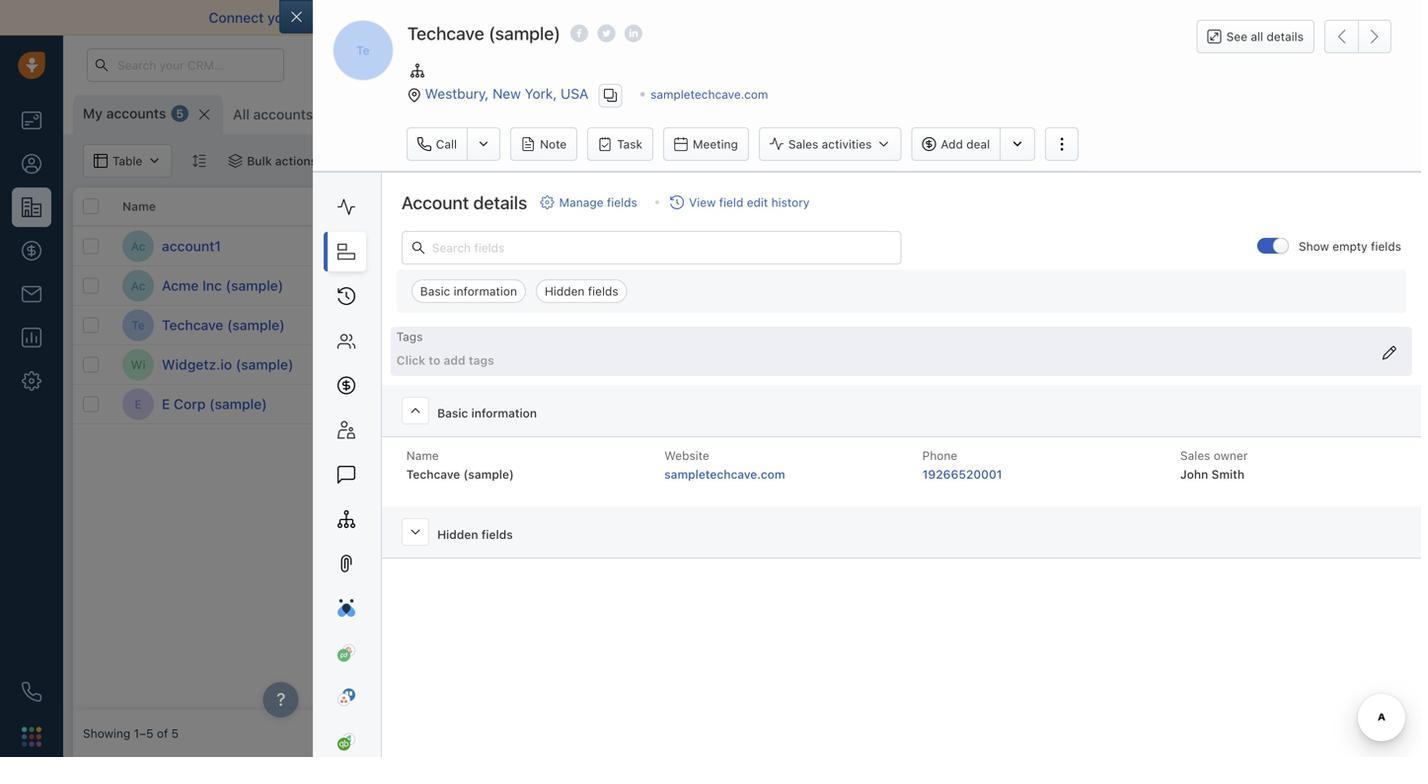 Task type: locate. For each thing, give the bounding box(es) containing it.
add left task
[[982, 318, 1004, 332]]

2 vertical spatial techcave
[[406, 467, 460, 481]]

see all details
[[1227, 30, 1304, 43]]

add inside tags click to add tags
[[444, 353, 466, 367]]

manage
[[559, 195, 604, 209]]

1 vertical spatial basic information
[[437, 406, 537, 420]]

twitter circled image
[[598, 23, 615, 44]]

3,200
[[689, 315, 732, 334]]

view field edit history link
[[670, 193, 810, 211]]

deal
[[967, 137, 990, 151]]

basic information up name techcave (sample)
[[437, 406, 537, 420]]

website inside the $ 3,200 grid
[[527, 199, 574, 213]]

from
[[1160, 9, 1190, 26]]

techcave (sample) up westbury, new york, usa
[[407, 23, 561, 44]]

tags click to add tags
[[397, 330, 494, 367]]

connect your mailbox to improve deliverability and enable 2-way sync of email conversations.
[[209, 9, 819, 26]]

(sample) inside "link"
[[227, 317, 285, 333]]

hidden down manage
[[545, 284, 585, 298]]

click
[[1278, 237, 1306, 251], [1130, 318, 1158, 332], [397, 353, 426, 367], [538, 397, 565, 411]]

don't
[[1036, 9, 1071, 26]]

bulk
[[247, 154, 272, 168]]

website for website
[[527, 199, 574, 213]]

add left the deal
[[941, 137, 963, 151]]

show empty fields
[[1299, 239, 1402, 253]]

19266520001
[[1267, 316, 1345, 330], [923, 467, 1002, 481]]

dialog containing techcave (sample)
[[279, 0, 1421, 757]]

te
[[356, 43, 370, 57], [131, 318, 145, 332]]

cell
[[961, 227, 1109, 266], [1406, 227, 1421, 266], [1406, 267, 1421, 305], [1406, 306, 1421, 344], [1406, 345, 1421, 384], [665, 385, 813, 423], [813, 385, 961, 423], [961, 385, 1109, 423], [1109, 385, 1258, 423], [1258, 385, 1406, 423], [1406, 385, 1421, 423]]

1 horizontal spatial e
[[162, 396, 170, 412]]

0 horizontal spatial hidden fields
[[437, 528, 513, 542]]

row group containing account1
[[73, 227, 369, 424]]

1 vertical spatial add
[[982, 318, 1004, 332]]

0 horizontal spatial name
[[122, 199, 156, 213]]

2 vertical spatial smith
[[1212, 467, 1245, 481]]

accounts for my
[[106, 105, 166, 121]]

0 horizontal spatial of
[[157, 726, 168, 740]]

2 vertical spatial sampletechcave.com
[[664, 467, 785, 481]]

sampletechcave.com for topmost sampletechcave.com link
[[651, 87, 768, 101]]

1 horizontal spatial + click to add
[[1119, 318, 1197, 332]]

fields
[[607, 195, 637, 209], [1371, 239, 1402, 253], [588, 284, 619, 298], [482, 528, 513, 542]]

westbury, new york, usa
[[425, 85, 589, 102]]

1 horizontal spatial sales
[[1181, 449, 1211, 463]]

basic information up tags click to add tags
[[420, 284, 517, 298]]

0 horizontal spatial hidden
[[437, 528, 478, 542]]

basic up name techcave (sample)
[[437, 406, 468, 420]]

phone
[[923, 449, 958, 463]]

0 horizontal spatial accounts
[[106, 105, 166, 121]]

1 vertical spatial sampletechcave.com
[[527, 318, 645, 332]]

0 horizontal spatial details
[[473, 192, 527, 213]]

call
[[436, 137, 457, 151]]

techcave inside name techcave (sample)
[[406, 467, 460, 481]]

of
[[668, 9, 681, 26], [157, 726, 168, 740]]

sales owner john smith
[[1181, 449, 1248, 481]]

0 vertical spatial ac
[[131, 239, 146, 253]]

0 vertical spatial add
[[941, 137, 963, 151]]

0 vertical spatial john smith
[[847, 239, 910, 253]]

name techcave (sample)
[[406, 449, 514, 481]]

1 horizontal spatial te
[[356, 43, 370, 57]]

mailbox
[[300, 9, 351, 26]]

sales inside sales owner john smith
[[1181, 449, 1211, 463]]

0 horizontal spatial e
[[135, 397, 142, 411]]

0 vertical spatial techcave (sample)
[[407, 23, 561, 44]]

1 vertical spatial sales
[[1181, 449, 1211, 463]]

19266520001 down show
[[1267, 316, 1345, 330]]

dialog
[[279, 0, 1421, 757]]

website sampletechcave.com
[[664, 449, 785, 481]]

ac for acme inc (sample)
[[131, 279, 146, 293]]

2 - from the left
[[385, 239, 390, 253]]

19266520001 link down 'phone'
[[923, 467, 1002, 481]]

accounts right the my
[[106, 105, 166, 121]]

0 horizontal spatial sales
[[789, 137, 819, 151]]

-
[[379, 239, 385, 253], [385, 239, 390, 253]]

0 vertical spatial website
[[527, 199, 574, 213]]

information up tags click to add tags
[[454, 284, 517, 298]]

details
[[1267, 30, 1304, 43], [473, 192, 527, 213]]

press space to select this row. row containing acme inc (sample)
[[73, 267, 369, 306]]

sales left "activities"
[[789, 137, 819, 151]]

j image down s icon
[[380, 349, 412, 381]]

sales left owner
[[1181, 449, 1211, 463]]

1 horizontal spatial container_wx8msf4aqz5i3rn1 image
[[343, 154, 356, 168]]

sales
[[789, 137, 819, 151], [1181, 449, 1211, 463]]

techcave (sample) down acme inc (sample) link
[[162, 317, 285, 333]]

website
[[527, 199, 574, 213], [664, 449, 710, 463]]

1 horizontal spatial details
[[1267, 30, 1304, 43]]

1 horizontal spatial name
[[406, 449, 439, 463]]

(sample)
[[489, 23, 561, 44], [226, 277, 283, 294], [227, 317, 285, 333], [236, 356, 294, 373], [209, 396, 267, 412], [463, 467, 514, 481]]

0 vertical spatial name
[[122, 199, 156, 213]]

1 vertical spatial john
[[847, 318, 874, 332]]

press space to select this row. row containing sampleacme.com
[[369, 267, 1421, 306]]

19266520001 link
[[1267, 315, 1345, 336], [923, 467, 1002, 481]]

call button
[[406, 127, 467, 161]]

1 vertical spatial techcave
[[162, 317, 223, 333]]

fields down search fields "text box"
[[588, 284, 619, 298]]

2 horizontal spatial container_wx8msf4aqz5i3rn1 image
[[828, 318, 842, 332]]

1 horizontal spatial of
[[668, 9, 681, 26]]

0 vertical spatial te
[[356, 43, 370, 57]]

e left corp
[[162, 396, 170, 412]]

container_wx8msf4aqz5i3rn1 image
[[228, 154, 242, 168], [343, 154, 356, 168], [828, 318, 842, 332]]

0 vertical spatial 5
[[176, 107, 184, 120]]

0 vertical spatial smith
[[877, 239, 910, 253]]

19266520001 down 'phone'
[[923, 467, 1002, 481]]

e for e
[[135, 397, 142, 411]]

e down wi
[[135, 397, 142, 411]]

website inside website sampletechcave.com
[[664, 449, 710, 463]]

smith
[[877, 239, 910, 253], [877, 318, 910, 332], [1212, 467, 1245, 481]]

view
[[689, 195, 716, 209]]

row group
[[73, 227, 369, 424]]

to
[[354, 9, 368, 26], [1109, 9, 1122, 26], [1309, 237, 1320, 251], [1161, 318, 1172, 332], [429, 353, 441, 367], [569, 397, 580, 411]]

0 vertical spatial 19266520001
[[1267, 316, 1345, 330]]

sync
[[633, 9, 664, 26]]

1 j image from the top
[[380, 349, 412, 381]]

account1 link
[[162, 236, 221, 256]]

press space to select this row. row
[[73, 227, 369, 267], [369, 227, 1421, 267], [73, 267, 369, 306], [369, 267, 1421, 306], [73, 306, 369, 345], [369, 306, 1421, 345], [73, 345, 369, 385], [369, 345, 1421, 385], [73, 385, 369, 424], [369, 385, 1421, 424]]

tags
[[397, 330, 423, 344], [469, 353, 494, 367]]

1 horizontal spatial hidden fields
[[545, 284, 619, 298]]

accounts right "all"
[[253, 106, 313, 122]]

bulk actions
[[247, 154, 317, 168]]

0 vertical spatial j image
[[380, 349, 412, 381]]

of right sync
[[668, 9, 681, 26]]

john smith
[[847, 239, 910, 253], [847, 318, 910, 332]]

0 vertical spatial hidden
[[545, 284, 585, 298]]

1 horizontal spatial 19266520001 link
[[1267, 315, 1345, 336]]

1 vertical spatial ac
[[131, 279, 146, 293]]

container_wx8msf4aqz5i3rn1 image for 1 filter applied
[[343, 154, 356, 168]]

te button
[[332, 20, 394, 81]]

0 horizontal spatial add
[[941, 137, 963, 151]]

l image
[[380, 270, 412, 302]]

1 horizontal spatial hidden
[[545, 284, 585, 298]]

phone element
[[12, 672, 51, 712]]

conversations.
[[723, 9, 819, 26]]

note button
[[510, 127, 578, 161]]

of right 1–5
[[157, 726, 168, 740]]

1 vertical spatial te
[[131, 318, 145, 332]]

0 horizontal spatial techcave (sample)
[[162, 317, 285, 333]]

name for name
[[122, 199, 156, 213]]

view field edit history
[[689, 195, 810, 209]]

john inside sales owner john smith
[[1181, 467, 1209, 481]]

hidden fields down search fields "text box"
[[545, 284, 619, 298]]

add deal
[[941, 137, 990, 151]]

ac for account1
[[131, 239, 146, 253]]

1 vertical spatial john smith
[[847, 318, 910, 332]]

2 j image from the top
[[380, 388, 412, 420]]

account details
[[402, 192, 527, 213]]

basic information
[[420, 284, 517, 298], [437, 406, 537, 420]]

1 horizontal spatial website
[[664, 449, 710, 463]]

0 horizontal spatial 19266520001
[[923, 467, 1002, 481]]

accounts
[[106, 105, 166, 121], [253, 106, 313, 122]]

close image
[[1392, 13, 1402, 23]]

your
[[267, 9, 297, 26]]

information up name techcave (sample)
[[471, 406, 537, 420]]

5 down search your crm... text field
[[176, 107, 184, 120]]

$ 3,200 row group
[[369, 227, 1421, 424]]

0 vertical spatial sampletechcave.com
[[651, 87, 768, 101]]

Search fields text field
[[402, 231, 902, 265]]

fields right manage
[[607, 195, 637, 209]]

19266520001 link down show
[[1267, 315, 1345, 336]]

my
[[83, 105, 103, 121]]

0 horizontal spatial website
[[527, 199, 574, 213]]

1 vertical spatial website
[[664, 449, 710, 463]]

1 vertical spatial name
[[406, 449, 439, 463]]

basic right the l icon
[[420, 284, 450, 298]]

+ click to add
[[1267, 237, 1345, 251], [1119, 318, 1197, 332], [527, 397, 604, 411]]

1 vertical spatial 19266520001
[[923, 467, 1002, 481]]

add inside $ 3,200 row group
[[982, 318, 1004, 332]]

j image down tags click to add tags
[[380, 388, 412, 420]]

1 horizontal spatial add
[[982, 318, 1004, 332]]

19266520001 inside $ 3,200 row group
[[1267, 316, 1345, 330]]

1 horizontal spatial 19266520001
[[1267, 316, 1345, 330]]

1 horizontal spatial accounts
[[253, 106, 313, 122]]

1 vertical spatial information
[[471, 406, 537, 420]]

1 ac from the top
[[131, 239, 146, 253]]

0 horizontal spatial + click to add
[[527, 397, 604, 411]]

manage fields link
[[541, 193, 637, 211]]

corp
[[174, 396, 206, 412]]

1 vertical spatial sampletechcave.com link
[[527, 318, 645, 332]]

add deal button
[[911, 127, 1000, 161]]

19266520001 link inside $ 3,200 row group
[[1267, 315, 1345, 336]]

0 horizontal spatial container_wx8msf4aqz5i3rn1 image
[[228, 154, 242, 168]]

1 vertical spatial j image
[[380, 388, 412, 420]]

note
[[540, 137, 567, 151]]

sampleacme.com link
[[527, 279, 625, 293]]

details right account
[[473, 192, 527, 213]]

phone image
[[22, 682, 41, 702]]

sampletechcave.com inside $ 3,200 row group
[[527, 318, 645, 332]]

0 horizontal spatial te
[[131, 318, 145, 332]]

hidden down name techcave (sample)
[[437, 528, 478, 542]]

linkedin circled image
[[625, 23, 642, 44]]

sales activities
[[789, 137, 872, 151]]

to inside tags click to add tags
[[429, 353, 441, 367]]

information
[[454, 284, 517, 298], [471, 406, 537, 420]]

0 vertical spatial tags
[[397, 330, 423, 344]]

techcave (sample)
[[407, 23, 561, 44], [162, 317, 285, 333]]

2 ac from the top
[[131, 279, 146, 293]]

all
[[1251, 30, 1264, 43]]

5
[[176, 107, 184, 120], [171, 726, 179, 740]]

details right all
[[1267, 30, 1304, 43]]

press space to select this row. row containing e corp (sample)
[[73, 385, 369, 424]]

1 vertical spatial techcave (sample)
[[162, 317, 285, 333]]

fields right empty
[[1371, 239, 1402, 253]]

scratch.
[[1194, 9, 1247, 26]]

j image
[[380, 349, 412, 381], [380, 388, 412, 420]]

westbury,
[[425, 85, 489, 102]]

1 vertical spatial 19266520001 link
[[923, 467, 1002, 481]]

ac left account1 link
[[131, 239, 146, 253]]

freshworks switcher image
[[22, 727, 41, 747]]

container_wx8msf4aqz5i3rn1 image inside 1 filter applied button
[[343, 154, 356, 168]]

0 vertical spatial sales
[[789, 137, 819, 151]]

amount
[[744, 199, 788, 213]]

1 vertical spatial tags
[[469, 353, 494, 367]]

sampletechcave.com
[[651, 87, 768, 101], [527, 318, 645, 332], [664, 467, 785, 481]]

meeting
[[693, 137, 738, 151]]

$ 3,200
[[675, 315, 732, 334]]

(sample) inside name techcave (sample)
[[463, 467, 514, 481]]

1 vertical spatial details
[[473, 192, 527, 213]]

related contacts
[[379, 199, 477, 213]]

0 vertical spatial techcave
[[407, 23, 484, 44]]

website for website sampletechcave.com
[[664, 449, 710, 463]]

2 vertical spatial john
[[1181, 467, 1209, 481]]

0 vertical spatial john
[[847, 239, 874, 253]]

Search your CRM... text field
[[87, 48, 284, 82]]

wi
[[131, 358, 146, 372]]

5 right 1–5
[[171, 726, 179, 740]]

sales activities button
[[759, 127, 911, 161], [759, 127, 902, 161]]

ac
[[131, 239, 146, 253], [131, 279, 146, 293]]

name inside row
[[122, 199, 156, 213]]

0 vertical spatial 19266520001 link
[[1267, 315, 1345, 336]]

2 horizontal spatial + click to add
[[1267, 237, 1345, 251]]

task button
[[588, 127, 653, 161]]

0 vertical spatial details
[[1267, 30, 1304, 43]]

hidden fields down name techcave (sample)
[[437, 528, 513, 542]]

0 vertical spatial of
[[668, 9, 681, 26]]

name inside name techcave (sample)
[[406, 449, 439, 463]]

enable
[[542, 9, 586, 26]]

ac left "acme"
[[131, 279, 146, 293]]

hidden
[[545, 284, 585, 298], [437, 528, 478, 542]]

techcave (sample) inside the $ 3,200 grid
[[162, 317, 285, 333]]

start
[[1125, 9, 1156, 26]]

1 vertical spatial + click to add
[[1119, 318, 1197, 332]]



Task type: vqa. For each thing, say whether or not it's contained in the screenshot.
Press Space To Select This Row. "row" containing Acme Inc (sample)
yes



Task type: describe. For each thing, give the bounding box(es) containing it.
1 vertical spatial of
[[157, 726, 168, 740]]

acme inc (sample)
[[162, 277, 283, 294]]

acme
[[162, 277, 199, 294]]

e corp (sample) link
[[162, 394, 267, 414]]

westbury, new york, usa link
[[425, 85, 589, 102]]

task
[[1008, 318, 1031, 332]]

1 - from the left
[[379, 239, 385, 253]]

2 john smith from the top
[[847, 318, 910, 332]]

press space to select this row. row containing account1
[[73, 227, 369, 267]]

field
[[719, 195, 744, 209]]

click inside tags click to add tags
[[397, 353, 426, 367]]

o
[[600, 108, 609, 121]]

inc
[[202, 277, 222, 294]]

all
[[233, 106, 250, 122]]

1 filter applied
[[364, 154, 445, 168]]

0 vertical spatial basic
[[420, 284, 450, 298]]

empty
[[1333, 239, 1368, 253]]

connect your mailbox link
[[209, 9, 354, 26]]

name row
[[73, 188, 369, 227]]

0 horizontal spatial tags
[[397, 330, 423, 344]]

s image
[[380, 309, 412, 341]]

fields down name techcave (sample)
[[482, 528, 513, 542]]

$
[[675, 315, 685, 334]]

1 filter applied button
[[330, 144, 458, 178]]

acme inc (sample) link
[[162, 276, 283, 296]]

smith inside sales owner john smith
[[1212, 467, 1245, 481]]

see all details button
[[1197, 20, 1315, 53]]

sampletechcave.com for sampletechcave.com link to the middle
[[527, 318, 645, 332]]

0 horizontal spatial 19266520001 link
[[923, 467, 1002, 481]]

deliverability
[[427, 9, 511, 26]]

5 inside my accounts 5
[[176, 107, 184, 120]]

history
[[771, 195, 810, 209]]

showing 1–5 of 5
[[83, 726, 179, 740]]

container_wx8msf4aqz5i3rn1 image for john smith
[[828, 318, 842, 332]]

my accounts link
[[83, 104, 166, 123]]

improve
[[371, 9, 424, 26]]

1 vertical spatial hidden
[[437, 528, 478, 542]]

contacts
[[426, 199, 477, 213]]

0 vertical spatial sampletechcave.com link
[[651, 87, 768, 101]]

+ add task
[[971, 318, 1031, 332]]

sampleacme.com
[[527, 279, 625, 293]]

edit
[[747, 195, 768, 209]]

1 horizontal spatial techcave (sample)
[[407, 23, 561, 44]]

e for e corp (sample)
[[162, 396, 170, 412]]

sales for sales activities
[[789, 137, 819, 151]]

press space to select this row. row containing $ 3,200
[[369, 306, 1421, 345]]

container_wx8msf4aqz5i3rn1 image inside bulk actions button
[[228, 154, 242, 168]]

1 vertical spatial smith
[[877, 318, 910, 332]]

email
[[685, 9, 719, 26]]

manage fields
[[559, 195, 637, 209]]

meeting button
[[663, 127, 749, 161]]

1
[[364, 154, 370, 168]]

0 vertical spatial hidden fields
[[545, 284, 619, 298]]

add inside add deal button
[[941, 137, 963, 151]]

1 vertical spatial basic
[[437, 406, 468, 420]]

⌘
[[585, 108, 596, 121]]

name for name techcave (sample)
[[406, 449, 439, 463]]

open
[[675, 199, 706, 213]]

1 vertical spatial 5
[[171, 726, 179, 740]]

usa
[[561, 85, 589, 102]]

facebook circled image
[[571, 23, 588, 44]]

accounts for all
[[253, 106, 313, 122]]

te inside row group
[[131, 318, 145, 332]]

open deals amount
[[675, 199, 788, 213]]

account
[[402, 192, 469, 213]]

widgetz.io
[[162, 356, 232, 373]]

widgetz.io (sample)
[[162, 356, 294, 373]]

details inside button
[[1267, 30, 1304, 43]]

row group inside the $ 3,200 grid
[[73, 227, 369, 424]]

$ 3,200 grid
[[73, 186, 1421, 710]]

0 vertical spatial basic information
[[420, 284, 517, 298]]

2 vertical spatial + click to add
[[527, 397, 604, 411]]

⌘ o
[[585, 108, 609, 121]]

0 vertical spatial + click to add
[[1267, 237, 1345, 251]]

press space to select this row. row containing techcave (sample)
[[73, 306, 369, 345]]

2 vertical spatial sampletechcave.com link
[[664, 467, 785, 481]]

have
[[1074, 9, 1105, 26]]

york,
[[525, 85, 557, 102]]

19266520001 inside 'dialog'
[[923, 467, 1002, 481]]

techcave inside "link"
[[162, 317, 223, 333]]

te inside button
[[356, 43, 370, 57]]

sales for sales owner john smith
[[1181, 449, 1211, 463]]

1 horizontal spatial tags
[[469, 353, 494, 367]]

so you don't have to start from scratch.
[[990, 9, 1247, 26]]

task
[[617, 137, 643, 151]]

1 vertical spatial hidden fields
[[437, 528, 513, 542]]

press space to select this row. row containing widgetz.io (sample)
[[73, 345, 369, 385]]

e corp (sample)
[[162, 396, 267, 412]]

show
[[1299, 239, 1329, 253]]

activities
[[822, 137, 872, 151]]

1 john smith from the top
[[847, 239, 910, 253]]

way
[[604, 9, 630, 26]]

0 vertical spatial information
[[454, 284, 517, 298]]

new
[[493, 85, 521, 102]]

deals
[[709, 199, 740, 213]]

owner
[[1214, 449, 1248, 463]]

phone 19266520001
[[923, 449, 1002, 481]]

filter
[[373, 154, 400, 168]]

bulk actions button
[[215, 144, 330, 178]]

connect
[[209, 9, 264, 26]]

and
[[514, 9, 539, 26]]

account1
[[162, 238, 221, 254]]

widgetz.io (sample) link
[[162, 355, 294, 375]]

call link
[[406, 127, 467, 161]]

showing
[[83, 726, 130, 740]]

see
[[1227, 30, 1248, 43]]



